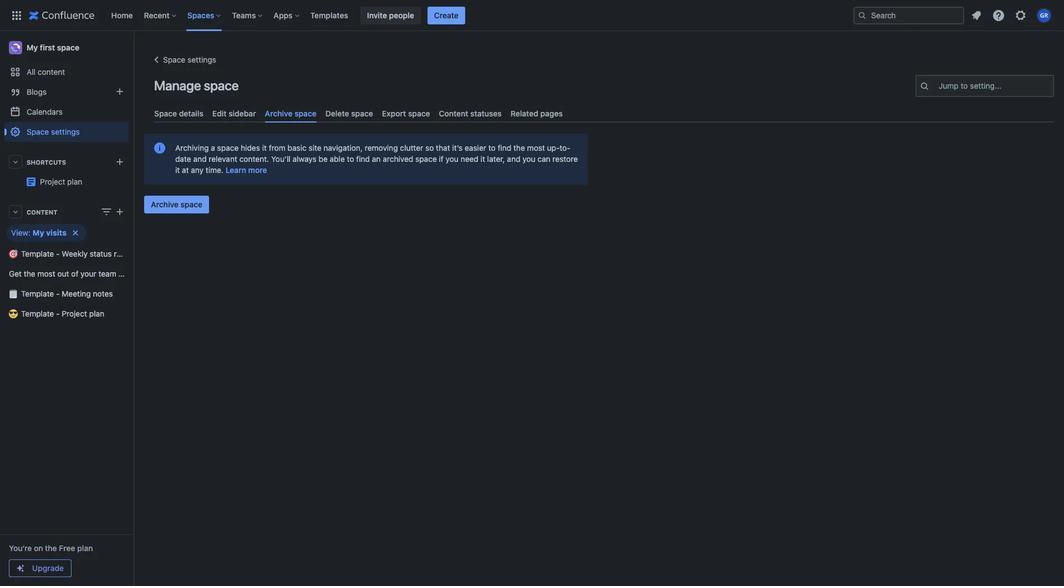 Task type: describe. For each thing, give the bounding box(es) containing it.
setting...
[[970, 81, 1002, 90]]

need
[[461, 154, 479, 164]]

change view image
[[100, 205, 113, 219]]

edit sidebar
[[212, 109, 256, 118]]

from
[[269, 143, 286, 153]]

template for template - weekly status report
[[21, 249, 54, 258]]

plan left at in the top of the page
[[156, 172, 171, 182]]

template - project plan
[[21, 309, 104, 318]]

global element
[[7, 0, 851, 31]]

plan right free
[[77, 544, 93, 553]]

blogs
[[27, 87, 47, 97]]

1 horizontal spatial space settings
[[163, 55, 216, 64]]

first
[[40, 43, 55, 52]]

weekly
[[62, 249, 88, 258]]

template for template - meeting notes
[[21, 289, 54, 298]]

- for project
[[56, 309, 60, 318]]

all
[[27, 67, 36, 77]]

jump to setting...
[[939, 81, 1002, 90]]

content for content
[[27, 208, 57, 215]]

edit
[[212, 109, 227, 118]]

team
[[98, 269, 116, 278]]

view:
[[11, 228, 31, 237]]

plan down shortcuts dropdown button at the top left of the page
[[67, 177, 82, 186]]

project plan for project plan link underneath shortcuts dropdown button at the top left of the page
[[40, 177, 82, 186]]

hides
[[241, 143, 260, 153]]

collapse sidebar image
[[121, 37, 145, 59]]

archiving a space hides it from basic site navigation, removing clutter so that it's easier to find the most up-to- date and relevant content. you'll always be able to find an archived space if you need it later, and you can restore it at any time.
[[175, 143, 578, 175]]

invite people
[[367, 10, 414, 20]]

0 horizontal spatial space settings link
[[4, 122, 129, 142]]

clear view image
[[69, 226, 82, 240]]

status
[[90, 249, 112, 258]]

the inside archiving a space hides it from basic site navigation, removing clutter so that it's easier to find the most up-to- date and relevant content. you'll always be able to find an archived space if you need it later, and you can restore it at any time.
[[514, 143, 525, 153]]

get
[[9, 269, 22, 278]]

space right delete
[[351, 109, 373, 118]]

help icon image
[[992, 9, 1006, 22]]

0 horizontal spatial it
[[175, 165, 180, 175]]

all content link
[[4, 62, 129, 82]]

1 vertical spatial my
[[33, 228, 44, 237]]

blogs link
[[4, 82, 129, 102]]

0 vertical spatial space
[[163, 55, 185, 64]]

can
[[538, 154, 551, 164]]

most inside archiving a space hides it from basic site navigation, removing clutter so that it's easier to find the most up-to- date and relevant content. you'll always be able to find an archived space if you need it later, and you can restore it at any time.
[[527, 143, 545, 153]]

delete space
[[325, 109, 373, 118]]

export space
[[382, 109, 430, 118]]

pages
[[541, 109, 563, 118]]

my first space
[[27, 43, 79, 52]]

always
[[293, 154, 317, 164]]

archive space button
[[144, 196, 209, 214]]

2 vertical spatial to
[[347, 154, 354, 164]]

out
[[57, 269, 69, 278]]

people
[[389, 10, 414, 20]]

upgrade button
[[9, 560, 71, 577]]

template for template - project plan
[[21, 309, 54, 318]]

space down so
[[415, 154, 437, 164]]

free
[[59, 544, 75, 553]]

1 and from the left
[[193, 154, 207, 164]]

jump
[[939, 81, 959, 90]]

statuses
[[470, 109, 502, 118]]

template - weekly status report link
[[4, 244, 136, 264]]

my first space link
[[4, 37, 129, 59]]

you're
[[9, 544, 32, 553]]

archive space inside button
[[151, 200, 203, 209]]

learn more
[[226, 165, 267, 175]]

template - project plan link
[[4, 304, 129, 324]]

removing
[[365, 143, 398, 153]]

related pages link
[[506, 104, 567, 123]]

project for project plan link underneath shortcuts dropdown button at the top left of the page
[[40, 177, 65, 186]]

notes
[[93, 289, 113, 298]]

restore
[[553, 154, 578, 164]]

2 horizontal spatial to
[[961, 81, 968, 90]]

apps button
[[270, 6, 304, 24]]

it's
[[452, 143, 463, 153]]

1 vertical spatial find
[[356, 154, 370, 164]]

if
[[439, 154, 444, 164]]

project plan link up change view image
[[4, 172, 171, 192]]

of
[[71, 269, 78, 278]]

view: my visits
[[11, 228, 67, 237]]

manage space
[[154, 78, 239, 93]]

Search field
[[854, 6, 965, 24]]

at
[[182, 165, 189, 175]]

easier
[[465, 143, 486, 153]]

details
[[179, 109, 204, 118]]

space details
[[154, 109, 204, 118]]

template - weekly status report
[[21, 249, 136, 258]]

content for content statuses
[[439, 109, 468, 118]]

later,
[[487, 154, 505, 164]]

home link
[[108, 6, 136, 24]]

archive inside button
[[151, 200, 179, 209]]

create
[[434, 10, 459, 20]]

learn
[[226, 165, 246, 175]]

create link
[[427, 6, 465, 24]]

delete
[[325, 109, 349, 118]]

space left delete
[[295, 109, 317, 118]]

related
[[511, 109, 539, 118]]

space right export
[[408, 109, 430, 118]]

spaces button
[[184, 6, 225, 24]]

space inside "link"
[[57, 43, 79, 52]]

space inside button
[[181, 200, 203, 209]]

invite
[[367, 10, 387, 20]]

sidebar
[[229, 109, 256, 118]]

settings icon image
[[1014, 9, 1028, 22]]

basic
[[288, 143, 307, 153]]

a
[[211, 143, 215, 153]]

project for project plan link above change view image
[[129, 172, 154, 182]]

2 and from the left
[[507, 154, 521, 164]]



Task type: locate. For each thing, give the bounding box(es) containing it.
space down calendars
[[27, 127, 49, 136]]

it
[[262, 143, 267, 153], [481, 154, 485, 164], [175, 165, 180, 175]]

template - meeting notes link
[[4, 284, 129, 304]]

templates link
[[307, 6, 352, 24]]

space inside space element
[[27, 127, 49, 136]]

- left meeting
[[56, 289, 60, 298]]

1 vertical spatial space settings link
[[4, 122, 129, 142]]

template
[[21, 249, 54, 258], [21, 289, 54, 298], [21, 309, 54, 318]]

project inside template - project plan link
[[62, 309, 87, 318]]

:dart: image
[[9, 250, 18, 258], [9, 250, 18, 258]]

related pages
[[511, 109, 563, 118]]

content statuses link
[[435, 104, 506, 123]]

visits
[[46, 228, 67, 237]]

content
[[439, 109, 468, 118], [27, 208, 57, 215]]

templates
[[310, 10, 348, 20]]

the right on
[[45, 544, 57, 553]]

2 horizontal spatial the
[[514, 143, 525, 153]]

and right later,
[[507, 154, 521, 164]]

1 horizontal spatial to
[[489, 143, 496, 153]]

template - meeting notes
[[21, 289, 113, 298]]

archive space link
[[260, 104, 321, 123]]

most inside get the most out of your team space link
[[37, 269, 55, 278]]

content
[[38, 67, 65, 77]]

get the most out of your team space link
[[4, 264, 140, 284]]

an
[[372, 154, 381, 164]]

you'll
[[271, 154, 291, 164]]

space up the edit
[[204, 78, 239, 93]]

- for meeting
[[56, 289, 60, 298]]

1 horizontal spatial settings
[[187, 55, 216, 64]]

1 template from the top
[[21, 249, 54, 258]]

0 horizontal spatial and
[[193, 154, 207, 164]]

to-
[[560, 143, 571, 153]]

navigation,
[[324, 143, 363, 153]]

2 - from the top
[[56, 289, 60, 298]]

2 vertical spatial template
[[21, 309, 54, 318]]

0 vertical spatial my
[[27, 43, 38, 52]]

0 horizontal spatial space settings
[[27, 127, 80, 136]]

to right able
[[347, 154, 354, 164]]

- left weekly
[[56, 249, 60, 258]]

1 vertical spatial the
[[24, 269, 35, 278]]

meeting
[[62, 289, 91, 298]]

0 horizontal spatial the
[[24, 269, 35, 278]]

1 horizontal spatial and
[[507, 154, 521, 164]]

0 vertical spatial to
[[961, 81, 968, 90]]

2 horizontal spatial it
[[481, 154, 485, 164]]

project inside project plan link
[[129, 172, 154, 182]]

1 vertical spatial template
[[21, 289, 54, 298]]

template - project plan image
[[27, 177, 35, 186]]

1 vertical spatial to
[[489, 143, 496, 153]]

clutter
[[400, 143, 423, 153]]

recent button
[[141, 6, 181, 24]]

template down template - meeting notes link
[[21, 309, 54, 318]]

space up relevant
[[217, 143, 239, 153]]

content inside dropdown button
[[27, 208, 57, 215]]

project left at in the top of the page
[[129, 172, 154, 182]]

up-
[[547, 143, 560, 153]]

0 horizontal spatial you
[[446, 154, 459, 164]]

1 horizontal spatial content
[[439, 109, 468, 118]]

most left out
[[37, 269, 55, 278]]

the inside get the most out of your team space link
[[24, 269, 35, 278]]

1 vertical spatial -
[[56, 289, 60, 298]]

you right if
[[446, 154, 459, 164]]

project plan for project plan link above change view image
[[129, 172, 171, 182]]

export
[[382, 109, 406, 118]]

to up later,
[[489, 143, 496, 153]]

report
[[114, 249, 136, 258]]

1 you from the left
[[446, 154, 459, 164]]

the right get
[[24, 269, 35, 278]]

able
[[330, 154, 345, 164]]

template down get
[[21, 289, 54, 298]]

export space link
[[378, 104, 435, 123]]

1 - from the top
[[56, 249, 60, 258]]

upgrade
[[32, 564, 64, 573]]

content up view: my visits
[[27, 208, 57, 215]]

-
[[56, 249, 60, 258], [56, 289, 60, 298], [56, 309, 60, 318]]

0 vertical spatial space settings link
[[150, 53, 216, 67]]

space inside space details link
[[154, 109, 177, 118]]

archive space down at in the top of the page
[[151, 200, 203, 209]]

space left details
[[154, 109, 177, 118]]

3 - from the top
[[56, 309, 60, 318]]

0 horizontal spatial find
[[356, 154, 370, 164]]

0 vertical spatial most
[[527, 143, 545, 153]]

2 vertical spatial it
[[175, 165, 180, 175]]

:sunglasses: image
[[9, 309, 18, 318], [9, 309, 18, 318]]

content statuses
[[439, 109, 502, 118]]

get the most out of your team space
[[9, 269, 140, 278]]

home
[[111, 10, 133, 20]]

archive space inside tab list
[[265, 109, 317, 118]]

0 horizontal spatial to
[[347, 154, 354, 164]]

teams
[[232, 10, 256, 20]]

2 vertical spatial -
[[56, 309, 60, 318]]

tab list
[[150, 104, 1059, 123]]

space details link
[[150, 104, 208, 123]]

archive
[[265, 109, 293, 118], [151, 200, 179, 209]]

space down report
[[118, 269, 140, 278]]

shortcuts
[[27, 158, 66, 166]]

1 vertical spatial archive
[[151, 200, 179, 209]]

1 horizontal spatial project plan
[[129, 172, 171, 182]]

your
[[81, 269, 96, 278]]

2 vertical spatial the
[[45, 544, 57, 553]]

space down any
[[181, 200, 203, 209]]

Search settings text field
[[939, 80, 941, 92]]

date
[[175, 154, 191, 164]]

most up can
[[527, 143, 545, 153]]

content left statuses
[[439, 109, 468, 118]]

find up later,
[[498, 143, 512, 153]]

1 horizontal spatial most
[[527, 143, 545, 153]]

archive space
[[265, 109, 317, 118], [151, 200, 203, 209]]

1 horizontal spatial it
[[262, 143, 267, 153]]

calendars
[[27, 107, 63, 116]]

0 vertical spatial find
[[498, 143, 512, 153]]

1 horizontal spatial you
[[523, 154, 536, 164]]

project down the shortcuts
[[40, 177, 65, 186]]

archive inside tab list
[[265, 109, 293, 118]]

project plan left at in the top of the page
[[129, 172, 171, 182]]

0 vertical spatial content
[[439, 109, 468, 118]]

space settings
[[163, 55, 216, 64], [27, 127, 80, 136]]

to right the "jump"
[[961, 81, 968, 90]]

learn more button
[[226, 165, 267, 176]]

so
[[425, 143, 434, 153]]

0 horizontal spatial archive
[[151, 200, 179, 209]]

3 template from the top
[[21, 309, 54, 318]]

settings down calendars link
[[51, 127, 80, 136]]

0 vertical spatial template
[[21, 249, 54, 258]]

space settings link up manage
[[150, 53, 216, 67]]

my left first
[[27, 43, 38, 52]]

that
[[436, 143, 450, 153]]

shortcuts button
[[4, 152, 129, 172]]

0 horizontal spatial settings
[[51, 127, 80, 136]]

you're on the free plan
[[9, 544, 93, 553]]

settings
[[187, 55, 216, 64], [51, 127, 80, 136]]

create a blog image
[[113, 85, 126, 98]]

notification icon image
[[970, 9, 983, 22]]

my right view:
[[33, 228, 44, 237]]

0 vertical spatial settings
[[187, 55, 216, 64]]

1 vertical spatial content
[[27, 208, 57, 215]]

my inside "link"
[[27, 43, 38, 52]]

banner containing home
[[0, 0, 1064, 31]]

delete space link
[[321, 104, 378, 123]]

1 vertical spatial space
[[154, 109, 177, 118]]

0 vertical spatial archive
[[265, 109, 293, 118]]

you left can
[[523, 154, 536, 164]]

:notepad_spiral: image
[[9, 290, 18, 298], [9, 290, 18, 298]]

the left up-
[[514, 143, 525, 153]]

0 horizontal spatial most
[[37, 269, 55, 278]]

0 horizontal spatial archive space
[[151, 200, 203, 209]]

1 horizontal spatial the
[[45, 544, 57, 553]]

space settings inside space element
[[27, 127, 80, 136]]

appswitcher icon image
[[10, 9, 23, 22]]

project plan
[[129, 172, 171, 182], [40, 177, 82, 186]]

1 horizontal spatial find
[[498, 143, 512, 153]]

space right first
[[57, 43, 79, 52]]

2 you from the left
[[523, 154, 536, 164]]

0 vertical spatial -
[[56, 249, 60, 258]]

relevant
[[209, 154, 237, 164]]

0 vertical spatial archive space
[[265, 109, 317, 118]]

more
[[248, 165, 267, 175]]

0 horizontal spatial content
[[27, 208, 57, 215]]

on
[[34, 544, 43, 553]]

to
[[961, 81, 968, 90], [489, 143, 496, 153], [347, 154, 354, 164]]

1 vertical spatial it
[[481, 154, 485, 164]]

space settings down calendars
[[27, 127, 80, 136]]

search image
[[858, 11, 867, 20]]

- down template - meeting notes link
[[56, 309, 60, 318]]

be
[[319, 154, 328, 164]]

space settings up manage space
[[163, 55, 216, 64]]

project down meeting
[[62, 309, 87, 318]]

time.
[[206, 165, 224, 175]]

template down view: my visits
[[21, 249, 54, 258]]

project
[[129, 172, 154, 182], [40, 177, 65, 186], [62, 309, 87, 318]]

create a page image
[[113, 205, 126, 219]]

space up manage
[[163, 55, 185, 64]]

recent
[[144, 10, 170, 20]]

archive up from
[[265, 109, 293, 118]]

calendars link
[[4, 102, 129, 122]]

archive space up basic
[[265, 109, 317, 118]]

0 horizontal spatial project plan
[[40, 177, 82, 186]]

1 horizontal spatial archive
[[265, 109, 293, 118]]

1 vertical spatial most
[[37, 269, 55, 278]]

it left later,
[[481, 154, 485, 164]]

settings up manage space
[[187, 55, 216, 64]]

project plan link
[[4, 172, 171, 192], [40, 177, 82, 186]]

project plan link down shortcuts dropdown button at the top left of the page
[[40, 177, 82, 186]]

2 vertical spatial space
[[27, 127, 49, 136]]

site
[[309, 143, 322, 153]]

and
[[193, 154, 207, 164], [507, 154, 521, 164]]

1 vertical spatial settings
[[51, 127, 80, 136]]

0 vertical spatial it
[[262, 143, 267, 153]]

content.
[[239, 154, 269, 164]]

archive right create a page "image"
[[151, 200, 179, 209]]

content button
[[4, 202, 129, 222]]

it left from
[[262, 143, 267, 153]]

confluence image
[[29, 9, 95, 22], [29, 9, 95, 22]]

premium image
[[16, 564, 25, 573]]

banner
[[0, 0, 1064, 31]]

add shortcut image
[[113, 155, 126, 169]]

1 horizontal spatial archive space
[[265, 109, 317, 118]]

and up any
[[193, 154, 207, 164]]

0 vertical spatial space settings
[[163, 55, 216, 64]]

manage
[[154, 78, 201, 93]]

1 vertical spatial archive space
[[151, 200, 203, 209]]

space element
[[0, 31, 171, 586]]

space settings link down calendars
[[4, 122, 129, 142]]

edit sidebar link
[[208, 104, 260, 123]]

plan down notes
[[89, 309, 104, 318]]

0 vertical spatial the
[[514, 143, 525, 153]]

2 template from the top
[[21, 289, 54, 298]]

project plan down shortcuts dropdown button at the top left of the page
[[40, 177, 82, 186]]

apps
[[274, 10, 293, 20]]

all content
[[27, 67, 65, 77]]

find left an
[[356, 154, 370, 164]]

settings inside space element
[[51, 127, 80, 136]]

it left at in the top of the page
[[175, 165, 180, 175]]

tab list containing space details
[[150, 104, 1059, 123]]

1 horizontal spatial space settings link
[[150, 53, 216, 67]]

- for weekly
[[56, 249, 60, 258]]

invite people button
[[360, 6, 421, 24]]

1 vertical spatial space settings
[[27, 127, 80, 136]]



Task type: vqa. For each thing, say whether or not it's contained in the screenshot.
Appswitcher Icon on the top
yes



